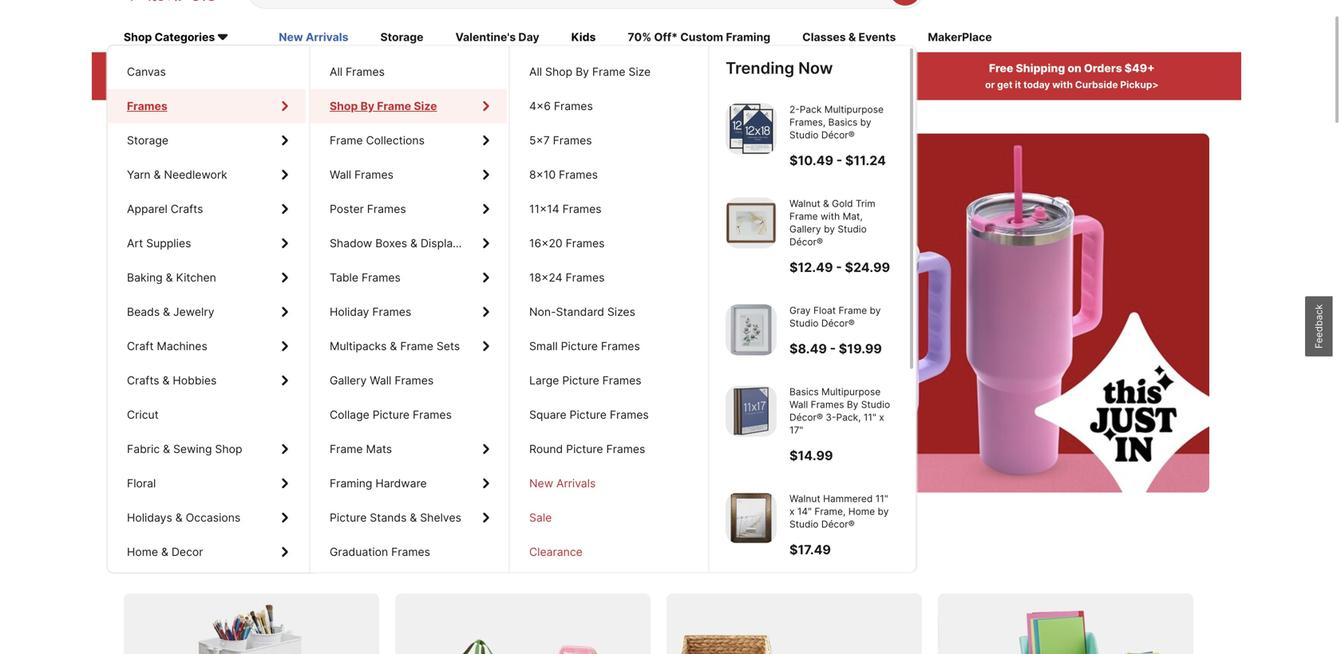 Task type: describe. For each thing, give the bounding box(es) containing it.
floral for storage
[[127, 477, 156, 491]]

fabric & sewing shop link for 70% off* custom framing
[[108, 432, 306, 467]]

home & decor link for new arrivals
[[108, 535, 306, 570]]

cricut for 70% off* custom framing
[[127, 408, 159, 422]]

4 item undefined image from the top
[[726, 386, 777, 437]]

occasions for new arrivals
[[186, 511, 241, 525]]

it
[[1015, 79, 1022, 91]]

new arrivals for bottommost new arrivals link
[[529, 477, 596, 491]]

frames inside "link"
[[601, 340, 640, 353]]

craft for shop categories
[[127, 340, 154, 353]]

2-
[[790, 104, 800, 115]]

holidays for storage
[[127, 511, 172, 525]]

0 horizontal spatial on
[[174, 549, 198, 572]]

11x14 frames
[[529, 202, 602, 216]]

baking & kitchen for kids
[[127, 271, 216, 285]]

wall inside basics multipurpose wall frames by studio décor® 3-pack, 11" x 17"
[[790, 399, 808, 411]]

day
[[519, 31, 540, 44]]

boxes
[[375, 237, 407, 250]]

all inside the 20% off all regular price purchases with code daily23us. exclusions apply>
[[222, 62, 237, 75]]

now
[[799, 58, 833, 78]]

customize
[[156, 324, 252, 348]]

daily23us.
[[227, 79, 283, 91]]

square picture frames link
[[510, 398, 707, 432]]

fabric for storage
[[127, 443, 160, 456]]

cricut for storage
[[127, 408, 159, 422]]

your inside the earn 9% in rewards when you use your michaels™ credit card.³ details & apply>
[[606, 79, 627, 91]]

your right the sets
[[464, 324, 505, 348]]

décor® inside 2-pack multipurpose frames, basics by studio décor®
[[822, 129, 855, 141]]

multipurpose inside basics multipurpose wall frames by studio décor® 3-pack, 11" x 17"
[[822, 386, 881, 398]]

orders
[[1084, 62, 1123, 75]]

fabric & sewing shop link for shop categories
[[108, 432, 306, 467]]

0 horizontal spatial gallery
[[330, 374, 367, 388]]

beads & jewelry link for 70% off* custom framing
[[108, 295, 306, 329]]

multipacks
[[330, 340, 387, 353]]

apparel crafts link for storage
[[108, 192, 306, 226]]

blue, pink, and purple tumblers on red background image
[[124, 134, 1210, 493]]

fabric for classes & events
[[127, 443, 160, 456]]

storage link for storage
[[108, 123, 306, 158]]

frame mats link
[[311, 432, 507, 467]]

craft for valentine's day
[[127, 340, 154, 353]]

holidays & occasions for kids
[[127, 511, 241, 525]]

needlework for storage
[[164, 168, 227, 182]]

beads for 70% off* custom framing
[[127, 305, 160, 319]]

home & decor link for valentine's day
[[108, 535, 306, 570]]

decor for storage
[[172, 546, 203, 559]]

fabric & sewing shop link for storage
[[108, 432, 306, 467]]

framing hardware
[[330, 477, 427, 491]]

home & decor for kids
[[127, 546, 203, 559]]

occasions for classes & events
[[186, 511, 241, 525]]

here
[[476, 219, 557, 268]]

craft machines for valentine's day
[[127, 340, 207, 353]]

table
[[330, 271, 359, 285]]

events
[[859, 31, 896, 44]]

machines for storage
[[157, 340, 207, 353]]

frame inside gray float frame by studio décor®
[[839, 305, 867, 317]]

table frames
[[330, 271, 401, 285]]

off
[[202, 62, 219, 75]]

tumblers
[[205, 380, 254, 394]]

customize your tumbler to match your style.
[[156, 324, 560, 348]]

x inside walnut hammered 11" x 14" frame, home by studio décor®
[[790, 506, 795, 518]]

space.
[[448, 549, 510, 572]]

décor® inside basics multipurpose wall frames by studio décor® 3-pack, 11" x 17"
[[790, 412, 823, 424]]

yarn & needlework for classes & events
[[127, 168, 227, 182]]

classes
[[803, 31, 846, 44]]

item undefined image for $10.49
[[726, 103, 777, 155]]

sewing for storage
[[173, 443, 212, 456]]

frame,
[[815, 506, 846, 518]]

décor® inside walnut & gold trim frame with mat, gallery by studio décor®
[[790, 236, 823, 248]]

home & decor for 70% off* custom framing
[[127, 546, 203, 559]]

home & decor for shop categories
[[127, 546, 203, 559]]

holidays & occasions link for 70% off* custom framing
[[108, 501, 306, 535]]

baking for 70% off* custom framing
[[127, 271, 163, 285]]

studio inside basics multipurpose wall frames by studio décor® 3-pack, 11" x 17"
[[861, 399, 891, 411]]

apparel crafts for classes & events
[[127, 202, 203, 216]]

apparel crafts link for 70% off* custom framing
[[108, 192, 306, 226]]

$8.49
[[790, 341, 827, 357]]

new arrivals for the top new arrivals link
[[279, 31, 349, 44]]

by inside walnut hammered 11" x 14" frame, home by studio décor®
[[878, 506, 889, 518]]

price
[[284, 62, 313, 75]]

frames link for storage
[[108, 89, 306, 123]]

baking & kitchen for 70% off* custom framing
[[127, 271, 216, 285]]

11x14
[[529, 202, 560, 216]]

shipping
[[1016, 62, 1066, 75]]

0 vertical spatial by
[[576, 65, 589, 79]]

cricut link for classes & events
[[108, 398, 306, 432]]

framing hardware link
[[311, 467, 507, 501]]

collage picture frames link
[[311, 398, 507, 432]]

standard
[[556, 305, 604, 319]]

8x10 frames link
[[510, 158, 707, 192]]

craft machines for classes & events
[[127, 340, 207, 353]]

fabric for kids
[[127, 443, 160, 456]]

gray
[[790, 305, 811, 317]]

studio inside walnut & gold trim frame with mat, gallery by studio décor®
[[838, 224, 867, 235]]

beads for valentine's day
[[127, 305, 160, 319]]

machines for new arrivals
[[157, 340, 207, 353]]

non-standard sizes link
[[510, 295, 707, 329]]

storage link for classes & events
[[108, 123, 306, 158]]

or
[[986, 79, 995, 91]]

holidays & occasions for new arrivals
[[127, 511, 241, 525]]

all shop by frame size link
[[510, 55, 707, 89]]

match
[[402, 324, 459, 348]]

supplies for classes & events
[[146, 237, 191, 250]]

when
[[539, 79, 565, 91]]

cricut link for storage
[[108, 398, 306, 432]]

style.
[[510, 324, 560, 348]]

picture stands & shelves
[[330, 511, 462, 525]]

frame up collections
[[377, 99, 411, 113]]

code
[[201, 79, 224, 91]]

mat,
[[843, 211, 863, 222]]

craft machines for new arrivals
[[127, 340, 207, 353]]

supplies for kids
[[146, 237, 191, 250]]

multipacks & frame sets
[[330, 340, 460, 353]]

0 vertical spatial new arrivals link
[[279, 29, 349, 47]]

by inside basics multipurpose wall frames by studio décor® 3-pack, 11" x 17"
[[847, 399, 859, 411]]

floral link for valentine's day
[[108, 467, 306, 501]]

$14.99
[[790, 448, 833, 464]]

0 vertical spatial framing
[[726, 31, 771, 44]]

fabric & sewing shop for valentine's day
[[127, 443, 242, 456]]

square
[[529, 408, 567, 422]]

gallery wall frames link
[[311, 364, 507, 398]]

storage link for shop categories
[[108, 123, 306, 158]]

craft machines link for new arrivals
[[108, 329, 306, 364]]

yarn & needlework link for storage
[[108, 158, 306, 192]]

studio inside gray float frame by studio décor®
[[790, 318, 819, 329]]

1 horizontal spatial arrivals
[[557, 477, 596, 491]]

small picture frames link
[[510, 329, 707, 364]]

with inside the 20% off all regular price purchases with code daily23us. exclusions apply>
[[178, 79, 199, 91]]

11" inside basics multipurpose wall frames by studio décor® 3-pack, 11" x 17"
[[864, 412, 877, 424]]

machines for 70% off* custom framing
[[157, 340, 207, 353]]

baking & kitchen for new arrivals
[[127, 271, 216, 285]]

frame collections
[[330, 134, 425, 147]]

$19.99
[[839, 341, 882, 357]]

your inside get your tumbler here ... for under $20!
[[231, 219, 313, 268]]

1 vertical spatial framing
[[330, 477, 372, 491]]

frames link for kids
[[108, 89, 306, 123]]

pack
[[800, 104, 822, 115]]

kids
[[571, 31, 596, 44]]

free shipping on orders $49+ or get it today with curbside pickup>
[[986, 62, 1159, 91]]

round
[[529, 443, 563, 456]]

by inside walnut & gold trim frame with mat, gallery by studio décor®
[[824, 224, 835, 235]]

valentine's day
[[456, 31, 540, 44]]

picture stands & shelves link
[[311, 501, 507, 535]]

floral for 70% off* custom framing
[[127, 477, 156, 491]]

hobbies for valentine's day
[[173, 374, 217, 388]]

collage
[[330, 408, 370, 422]]

jewelry for 70% off* custom framing
[[173, 305, 214, 319]]

storage for shop categories
[[127, 134, 169, 147]]

white rolling cart with art supplies image
[[124, 594, 379, 655]]

classes & events link
[[803, 29, 896, 47]]

canvas link for storage
[[108, 55, 306, 89]]

art supplies for kids
[[127, 237, 191, 250]]

2-pack multipurpose frames, basics by studio décor®
[[790, 104, 884, 141]]

1 vertical spatial by
[[361, 99, 375, 113]]

picture for collage
[[373, 408, 410, 422]]

pickup>
[[1121, 79, 1159, 91]]

baking & kitchen link for 70% off* custom framing
[[108, 261, 306, 295]]

home & decor link for 70% off* custom framing
[[108, 535, 306, 570]]

apparel crafts for shop categories
[[127, 202, 203, 216]]

large picture frames link
[[510, 364, 707, 398]]

apparel for valentine's day
[[127, 202, 168, 216]]

valentine's
[[456, 31, 516, 44]]

craft machines link for shop categories
[[108, 329, 306, 364]]

3-
[[826, 412, 837, 424]]

basics inside 2-pack multipurpose frames, basics by studio décor®
[[829, 117, 858, 128]]

frames link for 70% off* custom framing
[[108, 89, 306, 123]]

sizes
[[608, 305, 636, 319]]

& inside the earn 9% in rewards when you use your michaels™ credit card.³ details & apply>
[[778, 79, 784, 91]]

wall frames link
[[311, 158, 507, 192]]

5x7 frames
[[529, 134, 592, 147]]

yarn & needlework for valentine's day
[[127, 168, 227, 182]]

by inside gray float frame by studio décor®
[[870, 305, 881, 317]]

shop by frame size
[[330, 99, 437, 113]]

colorful plastic storage bins image
[[938, 594, 1194, 655]]

home for 70% off* custom framing
[[127, 546, 158, 559]]

canvas for shop categories
[[127, 65, 166, 79]]

floral link for storage
[[108, 467, 306, 501]]

you
[[567, 79, 584, 91]]

floral for valentine's day
[[127, 477, 156, 491]]

gray float frame by studio décor®
[[790, 305, 881, 329]]

0 horizontal spatial wall
[[330, 168, 351, 182]]

stands
[[370, 511, 407, 525]]

18x24
[[529, 271, 563, 285]]

floral for shop categories
[[127, 477, 156, 491]]

$11.24
[[846, 153, 886, 168]]

get your tumbler here ... for under $20!
[[156, 219, 604, 312]]

home for shop categories
[[127, 546, 158, 559]]

to
[[379, 324, 398, 348]]

holidays & occasions link for kids
[[108, 501, 306, 535]]

kitchen for classes & events
[[176, 271, 216, 285]]

decor for 70% off* custom framing
[[172, 546, 203, 559]]

canvas for 70% off* custom framing
[[127, 65, 166, 79]]

fabric & sewing shop link for classes & events
[[108, 432, 306, 467]]

studio inside walnut hammered 11" x 14" frame, home by studio décor®
[[790, 519, 819, 531]]

all shop by frame size
[[529, 65, 651, 79]]

crafts & hobbies for valentine's day
[[127, 374, 217, 388]]

large picture frames
[[529, 374, 642, 388]]

all frames
[[330, 65, 385, 79]]

sewing for valentine's day
[[173, 443, 212, 456]]

non-standard sizes
[[529, 305, 636, 319]]

shop by frame size link
[[311, 89, 507, 123]]

art supplies link for shop categories
[[108, 226, 306, 261]]

free
[[989, 62, 1014, 75]]

4x6 frames link
[[510, 89, 707, 123]]

hardware
[[376, 477, 427, 491]]

$17.49
[[790, 543, 831, 558]]

table frames link
[[311, 261, 507, 295]]

0 horizontal spatial size
[[414, 99, 437, 113]]

gallery inside walnut & gold trim frame with mat, gallery by studio décor®
[[790, 224, 821, 235]]



Task type: vqa. For each thing, say whether or not it's contained in the screenshot.
In- at the left of the page
no



Task type: locate. For each thing, give the bounding box(es) containing it.
graduation
[[330, 546, 388, 559]]

with inside walnut & gold trim frame with mat, gallery by studio décor®
[[821, 211, 840, 222]]

size up frame collections 'link' at the left of page
[[414, 99, 437, 113]]

décor® down float
[[822, 318, 855, 329]]

0 horizontal spatial new arrivals link
[[279, 29, 349, 47]]

0 horizontal spatial new arrivals
[[279, 31, 349, 44]]

shop tumblers
[[175, 380, 254, 394]]

0 vertical spatial gallery
[[790, 224, 821, 235]]

decor
[[172, 546, 203, 559], [172, 546, 203, 559], [172, 546, 203, 559], [172, 546, 203, 559], [172, 546, 203, 559], [172, 546, 203, 559], [172, 546, 203, 559], [172, 546, 203, 559]]

- right $8.49
[[830, 341, 836, 357]]

décor® inside gray float frame by studio décor®
[[822, 318, 855, 329]]

valentine's day link
[[456, 29, 540, 47]]

by up the pack,
[[847, 399, 859, 411]]

- left $11.24
[[837, 153, 843, 168]]

2 vertical spatial wall
[[790, 399, 808, 411]]

frame up wall frames
[[330, 134, 363, 147]]

new arrivals link up price on the left of the page
[[279, 29, 349, 47]]

cricut for kids
[[127, 408, 159, 422]]

cricut link
[[108, 398, 306, 432], [108, 398, 306, 432], [108, 398, 306, 432], [108, 398, 306, 432], [108, 398, 306, 432], [108, 398, 306, 432], [108, 398, 306, 432], [108, 398, 306, 432]]

wall up the poster
[[330, 168, 351, 182]]

- right the $12.49
[[836, 260, 842, 275]]

yarn & needlework for storage
[[127, 168, 227, 182]]

storage for kids
[[127, 134, 169, 147]]

beads & jewelry
[[127, 305, 214, 319], [127, 305, 214, 319], [127, 305, 214, 319], [127, 305, 214, 319], [127, 305, 214, 319], [127, 305, 214, 319], [127, 305, 214, 319], [127, 305, 214, 319]]

frame inside walnut & gold trim frame with mat, gallery by studio décor®
[[790, 211, 818, 222]]

decor for classes & events
[[172, 546, 203, 559]]

kitchen for storage
[[176, 271, 216, 285]]

crafts & hobbies link for kids
[[108, 364, 306, 398]]

studio down the mat,
[[838, 224, 867, 235]]

new arrivals up price on the left of the page
[[279, 31, 349, 44]]

sewing
[[173, 443, 212, 456], [173, 443, 212, 456], [173, 443, 212, 456], [173, 443, 212, 456], [173, 443, 212, 456], [173, 443, 212, 456], [173, 443, 212, 456], [173, 443, 212, 456]]

home inside walnut hammered 11" x 14" frame, home by studio décor®
[[849, 506, 875, 518]]

0 vertical spatial x
[[879, 412, 885, 424]]

1 horizontal spatial new
[[529, 477, 553, 491]]

home & decor link for classes & events
[[108, 535, 306, 570]]

yarn & needlework link for valentine's day
[[108, 158, 306, 192]]

2 horizontal spatial by
[[847, 399, 859, 411]]

by up you
[[576, 65, 589, 79]]

fabric & sewing shop link for new arrivals
[[108, 432, 306, 467]]

tumbler
[[323, 219, 467, 268], [302, 324, 374, 348]]

frame inside 'link'
[[330, 134, 363, 147]]

yarn for 70% off* custom framing
[[127, 168, 151, 182]]

new arrivals down round
[[529, 477, 596, 491]]

studio down 14"
[[790, 519, 819, 531]]

three water hyacinth baskets in white, brown and tan image
[[667, 594, 922, 655]]

floral link for shop categories
[[108, 467, 306, 501]]

basics multipurpose wall frames by studio décor® 3-pack, 11" x 17"
[[790, 386, 891, 436]]

apparel crafts link
[[108, 192, 306, 226], [108, 192, 306, 226], [108, 192, 306, 226], [108, 192, 306, 226], [108, 192, 306, 226], [108, 192, 306, 226], [108, 192, 306, 226], [108, 192, 306, 226]]

with right today
[[1053, 79, 1073, 91]]

for up customize
[[156, 264, 207, 312]]

0 horizontal spatial new
[[279, 31, 303, 44]]

walnut up 14"
[[790, 493, 821, 505]]

0 vertical spatial size
[[629, 65, 651, 79]]

home for kids
[[127, 546, 158, 559]]

makerplace
[[928, 31, 992, 44]]

5 item undefined image from the top
[[726, 493, 777, 544]]

holidays & occasions link
[[108, 501, 306, 535], [108, 501, 306, 535], [108, 501, 306, 535], [108, 501, 306, 535], [108, 501, 306, 535], [108, 501, 306, 535], [108, 501, 306, 535], [108, 501, 306, 535]]

gallery up collage
[[330, 374, 367, 388]]

michaels™
[[629, 79, 678, 91]]

holiday storage containers image
[[395, 594, 651, 655]]

16x20 frames
[[529, 237, 605, 250]]

studio down gray
[[790, 318, 819, 329]]

studio inside 2-pack multipurpose frames, basics by studio décor®
[[790, 129, 819, 141]]

1 horizontal spatial framing
[[726, 31, 771, 44]]

baking for storage
[[127, 271, 163, 285]]

wall up collage picture frames
[[370, 374, 392, 388]]

off*
[[654, 31, 678, 44]]

11x14 frames link
[[510, 192, 707, 226]]

1 horizontal spatial basics
[[829, 117, 858, 128]]

floral for classes & events
[[127, 477, 156, 491]]

new for the top new arrivals link
[[279, 31, 303, 44]]

purchases
[[315, 62, 374, 75]]

get
[[998, 79, 1013, 91]]

new arrivals link
[[279, 29, 349, 47], [510, 467, 707, 501]]

picture up round picture frames
[[570, 408, 607, 422]]

new up price on the left of the page
[[279, 31, 303, 44]]

crafts & hobbies link for valentine's day
[[108, 364, 306, 398]]

crafts & hobbies for kids
[[127, 374, 217, 388]]

0 vertical spatial for
[[156, 264, 207, 312]]

small
[[529, 340, 558, 353]]

art supplies link
[[108, 226, 306, 261], [108, 226, 306, 261], [108, 226, 306, 261], [108, 226, 306, 261], [108, 226, 306, 261], [108, 226, 306, 261], [108, 226, 306, 261], [108, 226, 306, 261]]

1 horizontal spatial by
[[576, 65, 589, 79]]

picture inside "link"
[[561, 340, 598, 353]]

baking & kitchen link for storage
[[108, 261, 306, 295]]

picture for square
[[570, 408, 607, 422]]

frames inside basics multipurpose wall frames by studio décor® 3-pack, 11" x 17"
[[811, 399, 844, 411]]

0 horizontal spatial x
[[790, 506, 795, 518]]

1 horizontal spatial size
[[629, 65, 651, 79]]

0 vertical spatial arrivals
[[306, 31, 349, 44]]

holidays
[[127, 511, 172, 525], [127, 511, 172, 525], [127, 511, 172, 525], [127, 511, 172, 525], [127, 511, 172, 525], [127, 511, 172, 525], [127, 511, 172, 525], [127, 511, 172, 525]]

clearance
[[529, 546, 583, 559]]

canvas link
[[108, 55, 306, 89], [108, 55, 306, 89], [108, 55, 306, 89], [108, 55, 306, 89], [108, 55, 306, 89], [108, 55, 306, 89], [108, 55, 306, 89], [108, 55, 306, 89]]

by down the apply>
[[361, 99, 375, 113]]

1 horizontal spatial gallery
[[790, 224, 821, 235]]

tumbler for to
[[302, 324, 374, 348]]

frames link for shop categories
[[108, 89, 306, 123]]

décor® inside walnut hammered 11" x 14" frame, home by studio décor®
[[822, 519, 855, 531]]

picture down standard
[[561, 340, 598, 353]]

-
[[837, 153, 843, 168], [836, 260, 842, 275], [830, 341, 836, 357]]

on inside free shipping on orders $49+ or get it today with curbside pickup>
[[1068, 62, 1082, 75]]

beads & jewelry link for new arrivals
[[108, 295, 306, 329]]

supplies for 70% off* custom framing
[[146, 237, 191, 250]]

x right the pack,
[[879, 412, 885, 424]]

art supplies link for storage
[[108, 226, 306, 261]]

by
[[861, 117, 872, 128], [824, 224, 835, 235], [870, 305, 881, 317], [878, 506, 889, 518]]

1 item undefined image from the top
[[726, 103, 777, 155]]

0 vertical spatial walnut
[[790, 198, 821, 210]]

by up $19.99
[[870, 305, 881, 317]]

storage
[[380, 31, 424, 44], [127, 134, 169, 147], [127, 134, 169, 147], [127, 134, 169, 147], [127, 134, 169, 147], [127, 134, 169, 147], [127, 134, 169, 147], [127, 134, 169, 147], [127, 134, 169, 147]]

11"
[[864, 412, 877, 424], [876, 493, 889, 505]]

1 horizontal spatial for
[[359, 549, 386, 572]]

earn
[[626, 62, 651, 75]]

in
[[673, 62, 683, 75]]

cricut for valentine's day
[[127, 408, 159, 422]]

0 horizontal spatial basics
[[790, 386, 819, 398]]

0 vertical spatial new arrivals
[[279, 31, 349, 44]]

apply>
[[338, 79, 370, 91]]

square picture frames
[[529, 408, 649, 422]]

storage for storage
[[127, 134, 169, 147]]

holidays & occasions link for new arrivals
[[108, 501, 306, 535]]

0 vertical spatial tumbler
[[323, 219, 467, 268]]

collage picture frames
[[330, 408, 452, 422]]

details
[[743, 79, 775, 91]]

1 vertical spatial multipurpose
[[822, 386, 881, 398]]

craft machines link for storage
[[108, 329, 306, 364]]

frame left mats
[[330, 443, 363, 456]]

1 vertical spatial on
[[174, 549, 198, 572]]

$8.49 - $19.99
[[790, 341, 882, 357]]

canvas for storage
[[127, 65, 166, 79]]

rewards
[[686, 62, 734, 75]]

1 vertical spatial arrivals
[[557, 477, 596, 491]]

16x20 frames link
[[510, 226, 707, 261]]

needlework for kids
[[164, 168, 227, 182]]

1 vertical spatial for
[[359, 549, 386, 572]]

walnut for $12.49 - $24.99
[[790, 198, 821, 210]]

1 vertical spatial gallery
[[330, 374, 367, 388]]

picture up graduation
[[330, 511, 367, 525]]

holidays & occasions link for classes & events
[[108, 501, 306, 535]]

11" inside walnut hammered 11" x 14" frame, home by studio décor®
[[876, 493, 889, 505]]

arrivals down round picture frames
[[557, 477, 596, 491]]

1 vertical spatial walnut
[[790, 493, 821, 505]]

1 vertical spatial size
[[414, 99, 437, 113]]

x
[[879, 412, 885, 424], [790, 506, 795, 518]]

x left 14"
[[790, 506, 795, 518]]

fabric & sewing shop for classes & events
[[127, 443, 242, 456]]

holiday frames link
[[311, 295, 507, 329]]

1 vertical spatial wall
[[370, 374, 392, 388]]

shop categories link
[[124, 29, 247, 47]]

2 horizontal spatial all
[[529, 65, 542, 79]]

$20!
[[333, 264, 414, 312]]

$24.99
[[845, 260, 890, 275]]

0 horizontal spatial by
[[361, 99, 375, 113]]

3 item undefined image from the top
[[726, 305, 777, 356]]

2 horizontal spatial with
[[1053, 79, 1073, 91]]

new arrivals link down round picture frames
[[510, 467, 707, 501]]

&
[[849, 31, 856, 44], [778, 79, 784, 91], [154, 168, 161, 182], [154, 168, 161, 182], [154, 168, 161, 182], [154, 168, 161, 182], [154, 168, 161, 182], [154, 168, 161, 182], [154, 168, 161, 182], [154, 168, 161, 182], [823, 198, 830, 210], [410, 237, 418, 250], [166, 271, 173, 285], [166, 271, 173, 285], [166, 271, 173, 285], [166, 271, 173, 285], [166, 271, 173, 285], [166, 271, 173, 285], [166, 271, 173, 285], [166, 271, 173, 285], [163, 305, 170, 319], [163, 305, 170, 319], [163, 305, 170, 319], [163, 305, 170, 319], [163, 305, 170, 319], [163, 305, 170, 319], [163, 305, 170, 319], [163, 305, 170, 319], [390, 340, 397, 353], [163, 374, 170, 388], [163, 374, 170, 388], [163, 374, 170, 388], [163, 374, 170, 388], [163, 374, 170, 388], [163, 374, 170, 388], [163, 374, 170, 388], [163, 374, 170, 388], [163, 443, 170, 456], [163, 443, 170, 456], [163, 443, 170, 456], [163, 443, 170, 456], [163, 443, 170, 456], [163, 443, 170, 456], [163, 443, 170, 456], [163, 443, 170, 456], [175, 511, 183, 525], [175, 511, 183, 525], [175, 511, 183, 525], [175, 511, 183, 525], [175, 511, 183, 525], [175, 511, 183, 525], [175, 511, 183, 525], [175, 511, 183, 525], [410, 511, 417, 525], [161, 546, 168, 559], [161, 546, 168, 559], [161, 546, 168, 559], [161, 546, 168, 559], [161, 546, 168, 559], [161, 546, 168, 559], [161, 546, 168, 559], [161, 546, 168, 559]]

0 horizontal spatial all
[[222, 62, 237, 75]]

mats
[[366, 443, 392, 456]]

shadow boxes & display cases
[[330, 237, 495, 250]]

1 vertical spatial x
[[790, 506, 795, 518]]

home
[[849, 506, 875, 518], [127, 546, 158, 559], [127, 546, 158, 559], [127, 546, 158, 559], [127, 546, 158, 559], [127, 546, 158, 559], [127, 546, 158, 559], [127, 546, 158, 559], [127, 546, 158, 559]]

crafts & hobbies link for classes & events
[[108, 364, 306, 398]]

décor® up $10.49 - $11.24
[[822, 129, 855, 141]]

1 horizontal spatial with
[[821, 211, 840, 222]]

2 vertical spatial -
[[830, 341, 836, 357]]

0 horizontal spatial for
[[156, 264, 207, 312]]

multipurpose inside 2-pack multipurpose frames, basics by studio décor®
[[825, 104, 884, 115]]

baking & kitchen
[[127, 271, 216, 285], [127, 271, 216, 285], [127, 271, 216, 285], [127, 271, 216, 285], [127, 271, 216, 285], [127, 271, 216, 285], [127, 271, 216, 285], [127, 271, 216, 285]]

0 vertical spatial basics
[[829, 117, 858, 128]]

by down 'gold'
[[824, 224, 835, 235]]

1 walnut from the top
[[790, 198, 821, 210]]

0 vertical spatial new
[[279, 31, 303, 44]]

wall up 17"
[[790, 399, 808, 411]]

for inside get your tumbler here ... for under $20!
[[156, 264, 207, 312]]

baking & kitchen link for classes & events
[[108, 261, 306, 295]]

regular
[[239, 62, 282, 75]]

on right save
[[174, 549, 198, 572]]

canvas link for shop categories
[[108, 55, 306, 89]]

picture down gallery wall frames
[[373, 408, 410, 422]]

décor® down frame,
[[822, 519, 855, 531]]

studio down $19.99
[[861, 399, 891, 411]]

cricut link for 70% off* custom framing
[[108, 398, 306, 432]]

floral link for 70% off* custom framing
[[108, 467, 306, 501]]

frames,
[[790, 117, 826, 128]]

makerplace link
[[928, 29, 992, 47]]

fabric & sewing shop link for kids
[[108, 432, 306, 467]]

2 horizontal spatial wall
[[790, 399, 808, 411]]

frame right float
[[839, 305, 867, 317]]

0 horizontal spatial with
[[178, 79, 199, 91]]

basics
[[829, 117, 858, 128], [790, 386, 819, 398]]

0 horizontal spatial framing
[[330, 477, 372, 491]]

craft
[[127, 340, 154, 353], [127, 340, 154, 353], [127, 340, 154, 353], [127, 340, 154, 353], [127, 340, 154, 353], [127, 340, 154, 353], [127, 340, 154, 353], [127, 340, 154, 353]]

all up when
[[529, 65, 542, 79]]

yarn & needlework link for kids
[[108, 158, 306, 192]]

0 vertical spatial wall
[[330, 168, 351, 182]]

0 vertical spatial multipurpose
[[825, 104, 884, 115]]

for left every at the bottom of the page
[[359, 549, 386, 572]]

apparel crafts link for valentine's day
[[108, 192, 306, 226]]

canvas
[[127, 65, 166, 79], [127, 65, 166, 79], [127, 65, 166, 79], [127, 65, 166, 79], [127, 65, 166, 79], [127, 65, 166, 79], [127, 65, 166, 79], [127, 65, 166, 79]]

your down under at the left of page
[[257, 324, 298, 348]]

your right use
[[606, 79, 627, 91]]

shop inside button
[[175, 380, 202, 394]]

1 vertical spatial new arrivals link
[[510, 467, 707, 501]]

new for bottommost new arrivals link
[[529, 477, 553, 491]]

picture down square picture frames
[[566, 443, 603, 456]]

jewelry for new arrivals
[[173, 305, 214, 319]]

2 item undefined image from the top
[[726, 198, 777, 249]]

size up the michaels™
[[629, 65, 651, 79]]

art supplies link for classes & events
[[108, 226, 306, 261]]

by up $11.24
[[861, 117, 872, 128]]

picture down small picture frames
[[562, 374, 600, 388]]

canvas for new arrivals
[[127, 65, 166, 79]]

kitchen for new arrivals
[[176, 271, 216, 285]]

custom
[[681, 31, 724, 44]]

apparel crafts for kids
[[127, 202, 203, 216]]

4x6
[[529, 99, 551, 113]]

& inside walnut & gold trim frame with mat, gallery by studio décor®
[[823, 198, 830, 210]]

art supplies for storage
[[127, 237, 191, 250]]

baking & kitchen link
[[108, 261, 306, 295], [108, 261, 306, 295], [108, 261, 306, 295], [108, 261, 306, 295], [108, 261, 306, 295], [108, 261, 306, 295], [108, 261, 306, 295], [108, 261, 306, 295]]

poster
[[330, 202, 364, 216]]

art supplies link for kids
[[108, 226, 306, 261]]

11" right hammered
[[876, 493, 889, 505]]

clearance link
[[510, 535, 707, 570]]

art supplies link for 70% off* custom framing
[[108, 226, 306, 261]]

item undefined image
[[726, 103, 777, 155], [726, 198, 777, 249], [726, 305, 777, 356], [726, 386, 777, 437], [726, 493, 777, 544]]

basics right frames,
[[829, 117, 858, 128]]

crafts
[[171, 202, 203, 216], [171, 202, 203, 216], [171, 202, 203, 216], [171, 202, 203, 216], [171, 202, 203, 216], [171, 202, 203, 216], [171, 202, 203, 216], [171, 202, 203, 216], [127, 374, 159, 388], [127, 374, 159, 388], [127, 374, 159, 388], [127, 374, 159, 388], [127, 374, 159, 388], [127, 374, 159, 388], [127, 374, 159, 388], [127, 374, 159, 388]]

round picture frames link
[[510, 432, 707, 467]]

basics inside basics multipurpose wall frames by studio décor® 3-pack, 11" x 17"
[[790, 386, 819, 398]]

x inside basics multipurpose wall frames by studio décor® 3-pack, 11" x 17"
[[879, 412, 885, 424]]

hobbies
[[173, 374, 217, 388], [173, 374, 217, 388], [173, 374, 217, 388], [173, 374, 217, 388], [173, 374, 217, 388], [173, 374, 217, 388], [173, 374, 217, 388], [173, 374, 217, 388]]

gallery up the $12.49
[[790, 224, 821, 235]]

1 vertical spatial basics
[[790, 386, 819, 398]]

apparel crafts for valentine's day
[[127, 202, 203, 216]]

1 horizontal spatial all
[[330, 65, 343, 79]]

framing down frame mats
[[330, 477, 372, 491]]

2 vertical spatial by
[[847, 399, 859, 411]]

beads & jewelry link for kids
[[108, 295, 306, 329]]

arrivals up purchases
[[306, 31, 349, 44]]

frames
[[346, 65, 385, 79], [127, 99, 166, 113], [127, 99, 166, 113], [127, 99, 166, 113], [127, 99, 166, 113], [127, 99, 166, 113], [127, 99, 166, 113], [127, 99, 166, 113], [127, 99, 167, 113], [554, 99, 593, 113], [553, 134, 592, 147], [355, 168, 394, 182], [559, 168, 598, 182], [367, 202, 406, 216], [563, 202, 602, 216], [566, 237, 605, 250], [362, 271, 401, 285], [566, 271, 605, 285], [372, 305, 411, 319], [601, 340, 640, 353], [395, 374, 434, 388], [603, 374, 642, 388], [811, 399, 844, 411], [413, 408, 452, 422], [610, 408, 649, 422], [606, 443, 646, 456], [391, 546, 430, 559]]

1 horizontal spatial new arrivals link
[[510, 467, 707, 501]]

décor® up the $12.49
[[790, 236, 823, 248]]

on up curbside
[[1068, 62, 1082, 75]]

beads & jewelry for storage
[[127, 305, 214, 319]]

5x7 frames link
[[510, 123, 707, 158]]

kitchen for 70% off* custom framing
[[176, 271, 216, 285]]

multipurpose up the pack,
[[822, 386, 881, 398]]

baking & kitchen link for valentine's day
[[108, 261, 306, 295]]

with down 20%
[[178, 79, 199, 91]]

with inside free shipping on orders $49+ or get it today with curbside pickup>
[[1053, 79, 1073, 91]]

beads & jewelry for kids
[[127, 305, 214, 319]]

1 vertical spatial 11"
[[876, 493, 889, 505]]

shop
[[124, 31, 152, 44], [545, 65, 573, 79], [330, 99, 358, 113], [175, 380, 202, 394], [215, 443, 242, 456], [215, 443, 242, 456], [215, 443, 242, 456], [215, 443, 242, 456], [215, 443, 242, 456], [215, 443, 242, 456], [215, 443, 242, 456], [215, 443, 242, 456]]

frame right to
[[400, 340, 434, 353]]

studio down frames,
[[790, 129, 819, 141]]

walnut left 'gold'
[[790, 198, 821, 210]]

floral for kids
[[127, 477, 156, 491]]

cricut
[[127, 408, 159, 422], [127, 408, 159, 422], [127, 408, 159, 422], [127, 408, 159, 422], [127, 408, 159, 422], [127, 408, 159, 422], [127, 408, 159, 422], [127, 408, 159, 422]]

walnut inside walnut & gold trim frame with mat, gallery by studio décor®
[[790, 198, 821, 210]]

canvas for kids
[[127, 65, 166, 79]]

basics up 17"
[[790, 386, 819, 398]]

art supplies for classes & events
[[127, 237, 191, 250]]

arrivals
[[306, 31, 349, 44], [557, 477, 596, 491]]

sale
[[529, 511, 552, 525]]

décor® up 17"
[[790, 412, 823, 424]]

picture for small
[[561, 340, 598, 353]]

apparel for classes & events
[[127, 202, 168, 216]]

canvas link for valentine's day
[[108, 55, 306, 89]]

all up the apply>
[[330, 65, 343, 79]]

all right off
[[222, 62, 237, 75]]

your left shadow
[[231, 219, 313, 268]]

1 horizontal spatial on
[[1068, 62, 1082, 75]]

curbside
[[1075, 79, 1118, 91]]

all frames link
[[311, 55, 507, 89]]

by right frame,
[[878, 506, 889, 518]]

beads
[[127, 305, 160, 319], [127, 305, 160, 319], [127, 305, 160, 319], [127, 305, 160, 319], [127, 305, 160, 319], [127, 305, 160, 319], [127, 305, 160, 319], [127, 305, 160, 319]]

0 vertical spatial -
[[837, 153, 843, 168]]

fabric & sewing shop for kids
[[127, 443, 242, 456]]

2 walnut from the top
[[790, 493, 821, 505]]

with down 'gold'
[[821, 211, 840, 222]]

tumbler inside get your tumbler here ... for under $20!
[[323, 219, 467, 268]]

0 vertical spatial on
[[1068, 62, 1082, 75]]

art supplies for valentine's day
[[127, 237, 191, 250]]

11" right the pack,
[[864, 412, 877, 424]]

art supplies for new arrivals
[[127, 237, 191, 250]]

new up the sale
[[529, 477, 553, 491]]

decor for kids
[[172, 546, 203, 559]]

1 vertical spatial tumbler
[[302, 324, 374, 348]]

needlework
[[164, 168, 227, 182], [164, 168, 227, 182], [164, 168, 227, 182], [164, 168, 227, 182], [164, 168, 227, 182], [164, 168, 227, 182], [164, 168, 227, 182], [164, 168, 227, 182]]

canvas for valentine's day
[[127, 65, 166, 79]]

5x7
[[529, 134, 550, 147]]

graduation frames
[[330, 546, 430, 559]]

0 horizontal spatial arrivals
[[306, 31, 349, 44]]

1 vertical spatial new arrivals
[[529, 477, 596, 491]]

home for valentine's day
[[127, 546, 158, 559]]

art supplies link for valentine's day
[[108, 226, 306, 261]]

apparel crafts for 70% off* custom framing
[[127, 202, 203, 216]]

14"
[[798, 506, 812, 518]]

picture for round
[[566, 443, 603, 456]]

frames link for new arrivals
[[108, 89, 306, 123]]

by inside 2-pack multipurpose frames, basics by studio décor®
[[861, 117, 872, 128]]

craft machines link
[[108, 329, 306, 364], [108, 329, 306, 364], [108, 329, 306, 364], [108, 329, 306, 364], [108, 329, 306, 364], [108, 329, 306, 364], [108, 329, 306, 364], [108, 329, 306, 364]]

sewing for shop categories
[[173, 443, 212, 456]]

$10.49
[[790, 153, 834, 168]]

apparel for shop categories
[[127, 202, 168, 216]]

frame up use
[[592, 65, 626, 79]]

home & decor for valentine's day
[[127, 546, 203, 559]]

0 vertical spatial 11"
[[864, 412, 877, 424]]

yarn & needlework link for shop categories
[[108, 158, 306, 192]]

framing up trending at top right
[[726, 31, 771, 44]]

frame collections link
[[311, 123, 507, 158]]

home for classes & events
[[127, 546, 158, 559]]

1 vertical spatial -
[[836, 260, 842, 275]]

walnut inside walnut hammered 11" x 14" frame, home by studio décor®
[[790, 493, 821, 505]]

frame left the mat,
[[790, 211, 818, 222]]

1 vertical spatial new
[[529, 477, 553, 491]]

1 horizontal spatial x
[[879, 412, 885, 424]]

apparel for new arrivals
[[127, 202, 168, 216]]

1 horizontal spatial wall
[[370, 374, 392, 388]]

home & decor link for storage
[[108, 535, 306, 570]]

multipurpose right pack
[[825, 104, 884, 115]]

yarn & needlework for new arrivals
[[127, 168, 227, 182]]

cricut for classes & events
[[127, 408, 159, 422]]

- for $12.49
[[836, 260, 842, 275]]

17"
[[790, 425, 804, 436]]

wall
[[330, 168, 351, 182], [370, 374, 392, 388], [790, 399, 808, 411]]

hobbies for shop categories
[[173, 374, 217, 388]]

1 horizontal spatial new arrivals
[[529, 477, 596, 491]]

storage link for valentine's day
[[108, 123, 306, 158]]

apparel for storage
[[127, 202, 168, 216]]



